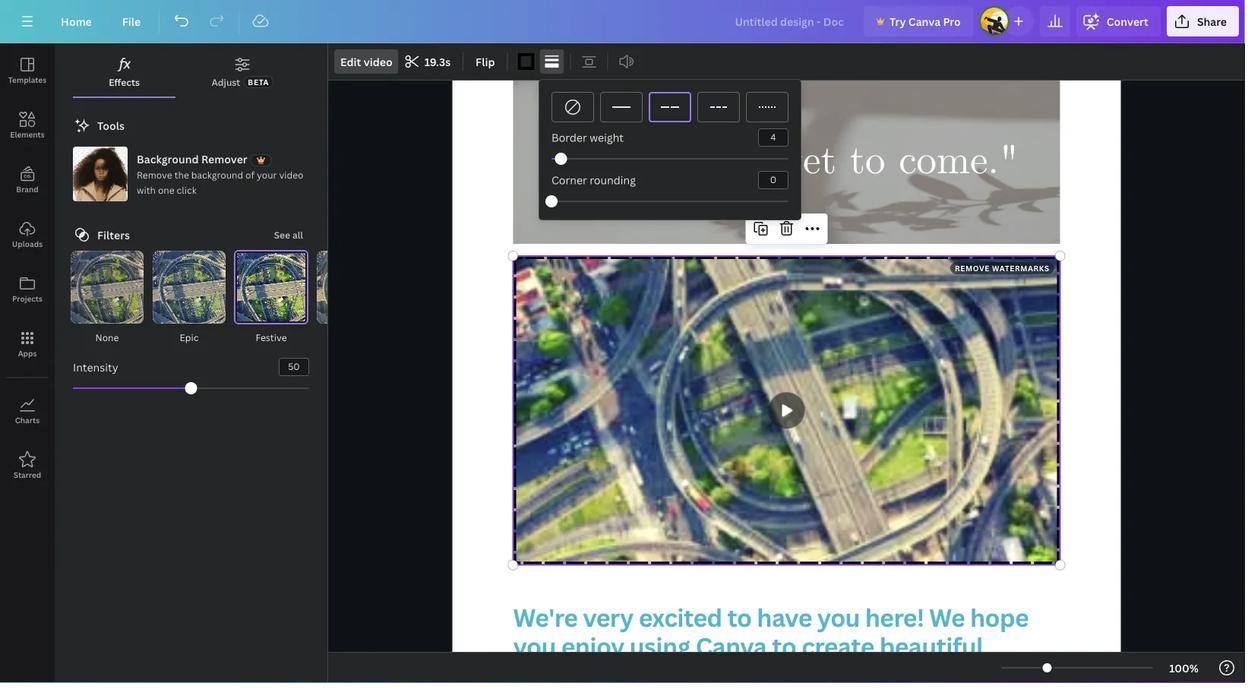 Task type: locate. For each thing, give the bounding box(es) containing it.
remove the background of your video with one click
[[137, 168, 304, 196]]

1 horizontal spatial you
[[818, 601, 860, 634]]

remove watermarks button
[[951, 262, 1055, 274]]

convert button
[[1077, 6, 1161, 36]]

1 vertical spatial video
[[279, 168, 304, 181]]

1 horizontal spatial remove
[[955, 263, 991, 273]]

border weight
[[552, 130, 624, 145]]

1 horizontal spatial canva
[[909, 14, 941, 29]]

charts
[[15, 415, 40, 425]]

all
[[293, 228, 303, 241]]

to left the have
[[728, 601, 752, 634]]

"the
[[554, 136, 644, 188]]

create
[[802, 630, 875, 663]]

to
[[850, 136, 886, 188], [728, 601, 752, 634], [773, 630, 797, 663]]

tools
[[97, 118, 125, 133]]

Intensity text field
[[280, 359, 309, 376]]

have
[[757, 601, 812, 634]]

templates button
[[0, 43, 55, 98]]

apps button
[[0, 317, 55, 372]]

1 horizontal spatial video
[[364, 54, 393, 69]]

starred
[[13, 470, 41, 480]]

1 vertical spatial canva
[[696, 630, 767, 663]]

canva
[[909, 14, 941, 29], [696, 630, 767, 663]]

remover
[[201, 152, 248, 166]]

of
[[246, 168, 255, 181]]

to left create
[[773, 630, 797, 663]]

uploads button
[[0, 208, 55, 262]]

0 vertical spatial canva
[[909, 14, 941, 29]]

remove left watermarks
[[955, 263, 991, 273]]

projects
[[12, 293, 43, 304]]

with
[[137, 184, 156, 196]]

0 horizontal spatial to
[[728, 601, 752, 634]]

Border weight text field
[[759, 129, 788, 146]]

Design title text field
[[723, 6, 858, 36]]

remove inside remove the background of your video with one click
[[137, 168, 172, 181]]

video right "your"
[[279, 168, 304, 181]]

festive
[[256, 331, 287, 344]]

remove up with
[[137, 168, 172, 181]]

watermarks
[[993, 263, 1050, 273]]

projects button
[[0, 262, 55, 317]]

remove for remove watermarks
[[955, 263, 991, 273]]

adjust
[[212, 76, 240, 88]]

1 vertical spatial remove
[[955, 263, 991, 273]]

uploads
[[12, 239, 43, 249]]

"the best is yet to come."
[[554, 136, 1020, 188]]

try canva pro button
[[864, 6, 974, 36]]

try
[[890, 14, 907, 29]]

beautiful
[[880, 630, 984, 663]]

click
[[177, 184, 197, 196]]

flip button
[[470, 49, 501, 74]]

canva right using at the bottom of the page
[[696, 630, 767, 663]]

none
[[95, 331, 119, 344]]

0 horizontal spatial canva
[[696, 630, 767, 663]]

#000000 image
[[517, 52, 535, 71], [517, 52, 535, 71]]

video inside remove the background of your video with one click
[[279, 168, 304, 181]]

background
[[191, 168, 243, 181]]

best
[[657, 136, 729, 188]]

video right edit
[[364, 54, 393, 69]]

remove inside button
[[955, 263, 991, 273]]

brand button
[[0, 153, 55, 208]]

video
[[364, 54, 393, 69], [279, 168, 304, 181]]

No border button
[[552, 92, 594, 122]]

come."
[[899, 136, 1020, 188]]

side panel tab list
[[0, 43, 55, 493]]

see
[[274, 228, 290, 241]]

remove watermarks
[[955, 263, 1050, 273]]

is
[[742, 136, 769, 188]]

intensity
[[73, 360, 118, 374]]

epic button
[[151, 250, 227, 346]]

remove
[[137, 168, 172, 181], [955, 263, 991, 273]]

0 horizontal spatial remove
[[137, 168, 172, 181]]

home
[[61, 14, 92, 29]]

Long dashes button
[[649, 92, 692, 122]]

none button
[[69, 250, 145, 346]]

you left enjoy
[[513, 630, 556, 663]]

yet
[[782, 136, 837, 188]]

0 vertical spatial video
[[364, 54, 393, 69]]

border
[[552, 130, 587, 145]]

corner
[[552, 173, 587, 187]]

starred button
[[0, 439, 55, 493]]

to right yet
[[850, 136, 886, 188]]

canva right 'try'
[[909, 14, 941, 29]]

apps
[[18, 348, 37, 358]]

beta
[[248, 77, 269, 87]]

0 horizontal spatial video
[[279, 168, 304, 181]]

you
[[818, 601, 860, 634], [513, 630, 556, 663]]

see all
[[274, 228, 303, 241]]

share button
[[1168, 6, 1240, 36]]

0 horizontal spatial you
[[513, 630, 556, 663]]

0 vertical spatial remove
[[137, 168, 172, 181]]

remove for remove the background of your video with one click
[[137, 168, 172, 181]]

edit video button
[[334, 49, 399, 74]]

you right the have
[[818, 601, 860, 634]]

the
[[174, 168, 189, 181]]

festive button
[[233, 250, 309, 346]]

elements button
[[0, 98, 55, 153]]



Task type: describe. For each thing, give the bounding box(es) containing it.
corner rounding
[[552, 173, 636, 187]]

see all button
[[274, 227, 303, 242]]

main menu bar
[[0, 0, 1246, 43]]

share
[[1198, 14, 1228, 29]]

pro
[[944, 14, 961, 29]]

Short dashes button
[[698, 92, 740, 122]]

19.3s button
[[400, 49, 457, 74]]

documents.
[[513, 659, 649, 683]]

we're
[[513, 601, 578, 634]]

19.3s
[[425, 54, 451, 69]]

filters
[[97, 228, 130, 242]]

templates
[[8, 74, 46, 85]]

background remover
[[137, 152, 248, 166]]

we
[[930, 601, 965, 634]]

rounding
[[590, 173, 636, 187]]

background
[[137, 152, 199, 166]]

file button
[[110, 6, 153, 36]]

very
[[583, 601, 634, 634]]

epic
[[180, 331, 199, 344]]

effects button
[[73, 49, 176, 97]]

brand
[[16, 184, 39, 194]]

here!
[[866, 601, 925, 634]]

effects
[[109, 76, 140, 88]]

1 horizontal spatial to
[[773, 630, 797, 663]]

we're very excited to have you here! we hope you enjoy using canva to create beautiful documents.
[[513, 601, 1035, 683]]

edit
[[341, 54, 361, 69]]

100%
[[1170, 661, 1199, 675]]

hope
[[971, 601, 1029, 634]]

file
[[122, 14, 141, 29]]

home link
[[49, 6, 104, 36]]

your
[[257, 168, 277, 181]]

adjust beta
[[212, 76, 269, 88]]

one
[[158, 184, 175, 196]]

flip
[[476, 54, 495, 69]]

edit video
[[341, 54, 393, 69]]

Dots button
[[746, 92, 789, 122]]

canva inside 'button'
[[909, 14, 941, 29]]

Solid button
[[601, 92, 643, 122]]

excited
[[639, 601, 723, 634]]

2 horizontal spatial to
[[850, 136, 886, 188]]

weight
[[590, 130, 624, 145]]

enjoy
[[561, 630, 625, 663]]

try canva pro
[[890, 14, 961, 29]]

video inside dropdown button
[[364, 54, 393, 69]]

convert
[[1107, 14, 1149, 29]]

100% button
[[1160, 656, 1209, 680]]

canva inside we're very excited to have you here! we hope you enjoy using canva to create beautiful documents.
[[696, 630, 767, 663]]

using
[[630, 630, 691, 663]]

elements
[[10, 129, 45, 139]]

charts button
[[0, 384, 55, 439]]

Corner rounding text field
[[759, 172, 788, 189]]



Task type: vqa. For each thing, say whether or not it's contained in the screenshot.
Top level navigation element
no



